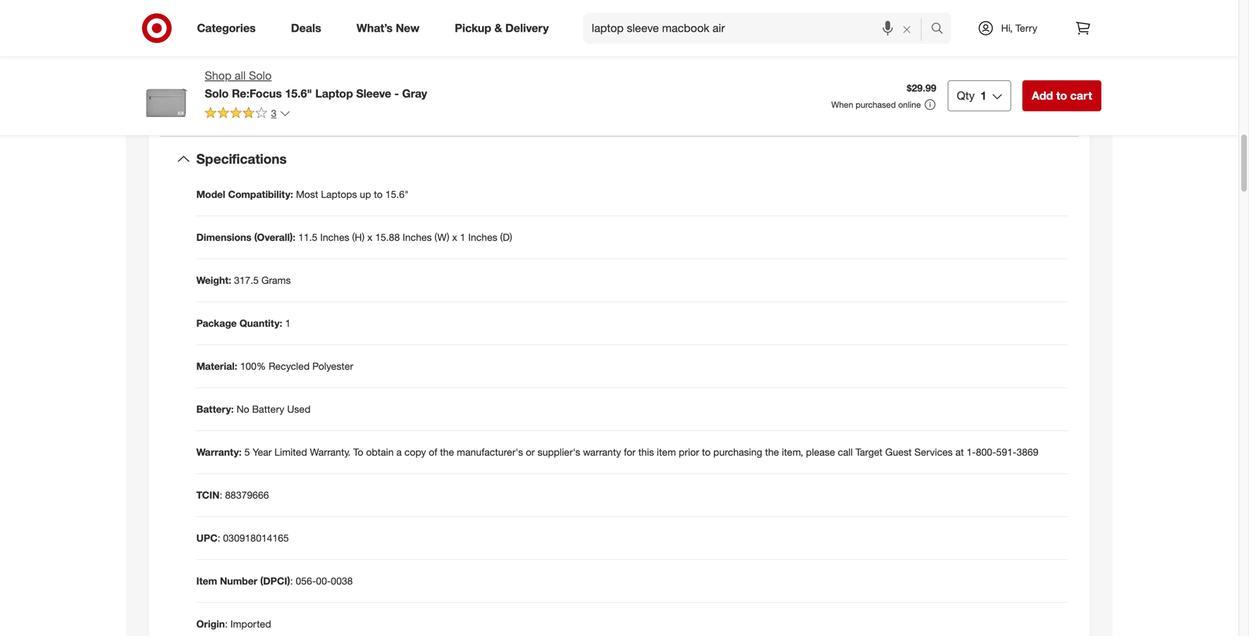 Task type: locate. For each thing, give the bounding box(es) containing it.
padded
[[233, 52, 268, 65]]

0 horizontal spatial x
[[368, 231, 373, 244]]

quantity:
[[240, 317, 283, 330]]

solo
[[249, 69, 272, 83], [205, 87, 229, 100]]

x
[[368, 231, 373, 244], [452, 231, 457, 244]]

call
[[838, 446, 853, 459]]

compatibility:
[[228, 188, 293, 201]]

package quantity: 1
[[196, 317, 291, 330]]

material:
[[196, 360, 237, 373]]

inches left (w)
[[403, 231, 432, 244]]

3 link
[[205, 106, 291, 123]]

2 vertical spatial to
[[702, 446, 711, 459]]

growth
[[364, 13, 394, 25]]

qty 1
[[957, 89, 987, 103]]

the left item, at right
[[765, 446, 779, 459]]

model
[[196, 188, 225, 201]]

1 vertical spatial to
[[374, 188, 383, 201]]

target
[[856, 446, 883, 459]]

1 horizontal spatial solo
[[249, 69, 272, 83]]

model compatibility: most laptops up to 15.6"
[[196, 188, 409, 201]]

warranty.
[[310, 446, 351, 459]]

0 horizontal spatial pocket
[[254, 92, 284, 104]]

1 horizontal spatial 15.6"
[[386, 188, 409, 201]]

0 horizontal spatial of
[[397, 13, 406, 25]]

coating
[[271, 13, 304, 25]]

0 horizontal spatial inches
[[320, 231, 350, 244]]

warranty
[[583, 446, 621, 459]]

cart
[[1071, 89, 1093, 103]]

of right copy
[[429, 446, 438, 459]]

0 vertical spatial 1
[[981, 89, 987, 103]]

the left growth
[[347, 13, 361, 25]]

1 horizontal spatial x
[[452, 231, 457, 244]]

x right (h)
[[368, 231, 373, 244]]

2 inches from the left
[[403, 231, 432, 244]]

15.6" right up
[[386, 188, 409, 201]]

0 vertical spatial to
[[1057, 89, 1068, 103]]

pocket up 3
[[254, 92, 284, 104]]

item number (dpci) : 056-00-0038
[[196, 575, 353, 588]]

pocket up laptop
[[323, 72, 354, 84]]

: left 030918014165
[[218, 532, 220, 545]]

laptop
[[315, 87, 353, 100]]

solo up re:focus
[[249, 69, 272, 83]]

terry
[[1016, 22, 1038, 34]]

of
[[397, 13, 406, 25], [429, 446, 438, 459]]

image of solo re:focus 15.6" laptop sleeve - gray image
[[137, 68, 194, 124]]

$29.99
[[907, 82, 937, 94]]

fully
[[211, 52, 231, 65]]

the
[[347, 13, 361, 25], [440, 446, 454, 459], [765, 446, 779, 459]]

2 horizontal spatial to
[[1057, 89, 1068, 103]]

to right up
[[374, 188, 383, 201]]

2 vertical spatial 1
[[285, 317, 291, 330]]

a
[[397, 446, 402, 459]]

3869
[[1017, 446, 1039, 459]]

1 x from the left
[[368, 231, 373, 244]]

full length front zippered pocket
[[211, 72, 354, 84]]

supplier's
[[538, 446, 581, 459]]

zippered
[[282, 72, 321, 84]]

1 vertical spatial 1
[[460, 231, 466, 244]]

full
[[211, 72, 226, 84]]

services
[[915, 446, 953, 459]]

0 vertical spatial solo
[[249, 69, 272, 83]]

manufacturer's
[[457, 446, 523, 459]]

1 vertical spatial of
[[429, 446, 438, 459]]

categories
[[197, 21, 256, 35]]

year
[[253, 446, 272, 459]]

inches left (h)
[[320, 231, 350, 244]]

1 horizontal spatial of
[[429, 446, 438, 459]]

2 x from the left
[[452, 231, 457, 244]]

1
[[981, 89, 987, 103], [460, 231, 466, 244], [285, 317, 291, 330]]

to right add
[[1057, 89, 1068, 103]]

item
[[196, 575, 217, 588]]

copy
[[405, 446, 426, 459]]

material: 100% recycled polyester
[[196, 360, 353, 373]]

shop
[[205, 69, 232, 83]]

1 vertical spatial solo
[[205, 87, 229, 100]]

qty
[[957, 89, 975, 103]]

purchasing
[[714, 446, 763, 459]]

tcin : 88379666
[[196, 489, 269, 502]]

water repellent coated fabric
[[211, 32, 339, 45]]

0 horizontal spatial the
[[347, 13, 361, 25]]

to right "prior"
[[702, 446, 711, 459]]

: left 88379666
[[220, 489, 222, 502]]

x right (w)
[[452, 231, 457, 244]]

front
[[259, 72, 279, 84]]

please
[[806, 446, 836, 459]]

dimensions (overall): 11.5 inches (h) x 15.88 inches (w) x 1 inches (d)
[[196, 231, 513, 244]]

(w)
[[435, 231, 450, 244]]

new
[[396, 21, 420, 35]]

categories link
[[185, 13, 273, 44]]

: left imported
[[225, 618, 228, 631]]

1 vertical spatial 15.6"
[[386, 188, 409, 201]]

no
[[237, 403, 249, 416]]

package
[[196, 317, 237, 330]]

1 right the quantity: on the left of page
[[285, 317, 291, 330]]

when purchased online
[[832, 99, 921, 110]]

00-
[[316, 575, 331, 588]]

15.6" down "zippered"
[[285, 87, 312, 100]]

3
[[271, 107, 277, 119]]

1 right (w)
[[460, 231, 466, 244]]

warranty:
[[196, 446, 242, 459]]

re:focus
[[232, 87, 282, 100]]

search button
[[925, 13, 959, 47]]

pickup
[[455, 21, 492, 35]]

0 horizontal spatial 15.6"
[[285, 87, 312, 100]]

1 horizontal spatial pocket
[[323, 72, 354, 84]]

weight:
[[196, 274, 231, 287]]

inches left (d)
[[468, 231, 498, 244]]

1 right the qty
[[981, 89, 987, 103]]

of right growth
[[397, 13, 406, 25]]

all
[[235, 69, 246, 83]]

the right copy
[[440, 446, 454, 459]]

solo down full
[[205, 87, 229, 100]]

imported
[[231, 618, 271, 631]]

length
[[228, 72, 256, 84]]

1 horizontal spatial to
[[702, 446, 711, 459]]

1 horizontal spatial inches
[[403, 231, 432, 244]]

0 horizontal spatial to
[[374, 188, 383, 201]]

0 vertical spatial pocket
[[323, 72, 354, 84]]

2 horizontal spatial inches
[[468, 231, 498, 244]]

0 vertical spatial 15.6"
[[285, 87, 312, 100]]



Task type: vqa. For each thing, say whether or not it's contained in the screenshot.


Task type: describe. For each thing, give the bounding box(es) containing it.
: for 88379666
[[220, 489, 222, 502]]

used
[[287, 403, 311, 416]]

for
[[624, 446, 636, 459]]

origin
[[196, 618, 225, 631]]

polyester
[[313, 360, 353, 373]]

1 horizontal spatial 1
[[460, 231, 466, 244]]

upc
[[196, 532, 218, 545]]

recycled
[[269, 360, 310, 373]]

: left 056-
[[290, 575, 293, 588]]

15.6" inside shop all solo solo re:focus 15.6" laptop sleeve - gray
[[285, 87, 312, 100]]

deals link
[[279, 13, 339, 44]]

slip
[[236, 92, 251, 104]]

to inside button
[[1057, 89, 1068, 103]]

0 horizontal spatial solo
[[205, 87, 229, 100]]

2 horizontal spatial the
[[765, 446, 779, 459]]

1-
[[967, 446, 976, 459]]

most
[[296, 188, 318, 201]]

prevents
[[306, 13, 344, 25]]

item
[[657, 446, 676, 459]]

laptops
[[321, 188, 357, 201]]

(h)
[[352, 231, 365, 244]]

this
[[639, 446, 654, 459]]

number
[[220, 575, 258, 588]]

sleeve
[[270, 52, 298, 65]]

1 vertical spatial pocket
[[254, 92, 284, 104]]

: for imported
[[225, 618, 228, 631]]

specifications button
[[160, 137, 1079, 182]]

fabric
[[314, 32, 339, 45]]

2 horizontal spatial 1
[[981, 89, 987, 103]]

shop all solo solo re:focus 15.6" laptop sleeve - gray
[[205, 69, 427, 100]]

specifications
[[196, 151, 287, 167]]

guest
[[886, 446, 912, 459]]

sleeve
[[356, 87, 391, 100]]

battery: no battery used
[[196, 403, 311, 416]]

what's new
[[357, 21, 420, 35]]

when
[[832, 99, 854, 110]]

&
[[495, 21, 502, 35]]

88379666
[[225, 489, 269, 502]]

deals
[[291, 21, 321, 35]]

030918014165
[[223, 532, 289, 545]]

317.5
[[234, 274, 259, 287]]

limited
[[275, 446, 307, 459]]

weight: 317.5 grams
[[196, 274, 291, 287]]

(overall):
[[254, 231, 296, 244]]

pickup & delivery
[[455, 21, 549, 35]]

bacteria
[[408, 13, 444, 25]]

add to cart button
[[1023, 80, 1102, 111]]

add to cart
[[1032, 89, 1093, 103]]

0 vertical spatial of
[[397, 13, 406, 25]]

battery
[[252, 403, 285, 416]]

water
[[211, 32, 236, 45]]

prior
[[679, 446, 700, 459]]

battery:
[[196, 403, 234, 416]]

warranty: 5 year limited warranty. to obtain a copy of the manufacturer's or supplier's warranty for this item prior to purchasing the item, please call target guest services at 1-800-591-3869
[[196, 446, 1039, 459]]

obtain
[[366, 446, 394, 459]]

1 inches from the left
[[320, 231, 350, 244]]

5
[[245, 446, 250, 459]]

fully padded sleeve
[[211, 52, 298, 65]]

: for 030918014165
[[218, 532, 220, 545]]

online
[[899, 99, 921, 110]]

1 horizontal spatial the
[[440, 446, 454, 459]]

what's new link
[[345, 13, 437, 44]]

origin : imported
[[196, 618, 271, 631]]

0038
[[331, 575, 353, 588]]

repellent
[[239, 32, 278, 45]]

at
[[956, 446, 964, 459]]

(dpci)
[[260, 575, 290, 588]]

coated
[[280, 32, 311, 45]]

0 horizontal spatial 1
[[285, 317, 291, 330]]

grams
[[262, 274, 291, 287]]

dimensions
[[196, 231, 252, 244]]

delivery
[[506, 21, 549, 35]]

to
[[353, 446, 364, 459]]

What can we help you find? suggestions appear below search field
[[584, 13, 935, 44]]

15.88
[[375, 231, 400, 244]]

hi, terry
[[1002, 22, 1038, 34]]

3 inches from the left
[[468, 231, 498, 244]]

11.5
[[298, 231, 318, 244]]

056-
[[296, 575, 316, 588]]

antimicrobial coating prevents the growth of bacteria
[[211, 13, 444, 25]]

up
[[360, 188, 371, 201]]

pickup & delivery link
[[443, 13, 567, 44]]

100%
[[240, 360, 266, 373]]

-
[[395, 87, 399, 100]]

item,
[[782, 446, 804, 459]]



